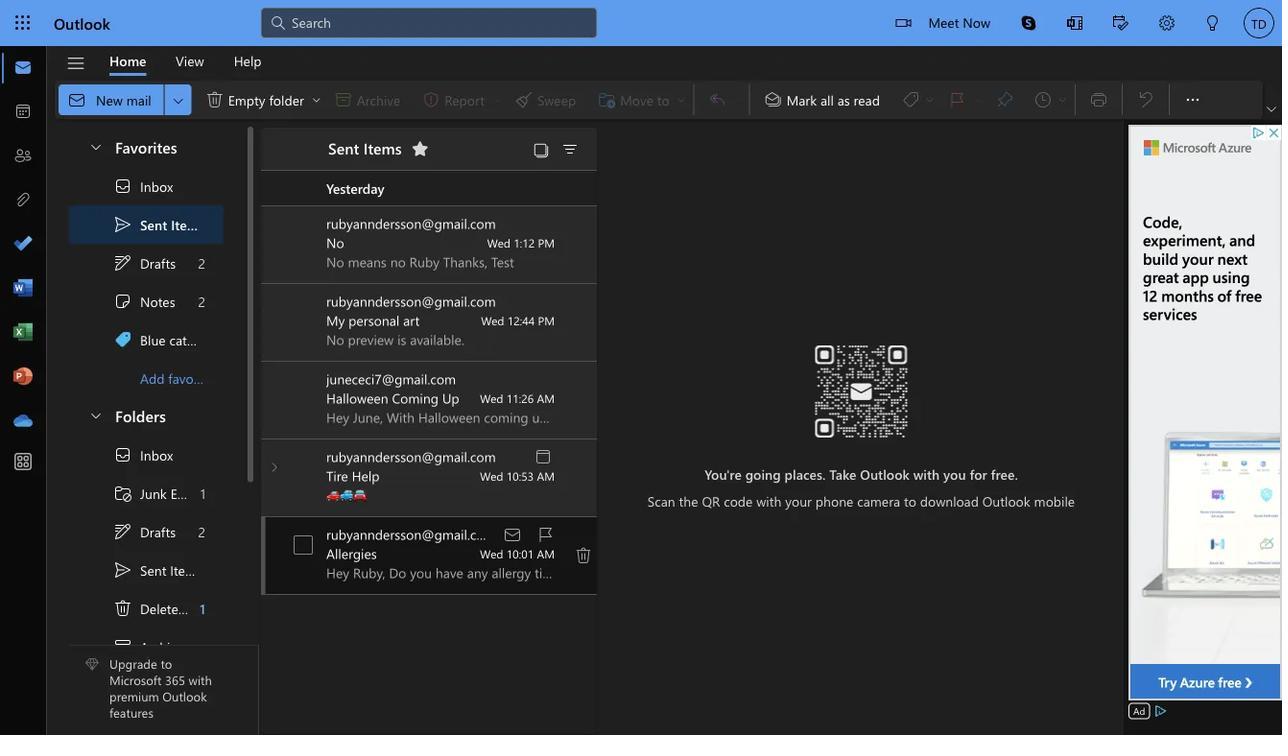 Task type: vqa. For each thing, say whether or not it's contained in the screenshot.


Task type: describe. For each thing, give the bounding box(es) containing it.
drafts for second  "tree item" from the bottom of the application containing outlook
[[140, 254, 176, 272]]

 inbox for 
[[113, 177, 173, 196]]

move & delete group
[[59, 81, 690, 119]]

 drafts for first  "tree item" from the bottom of the application containing outlook
[[113, 522, 176, 541]]

yesterday
[[326, 179, 384, 197]]

camera
[[857, 492, 900, 510]]

to do image
[[13, 235, 33, 254]]

add favorite tree item
[[69, 359, 224, 397]]


[[896, 15, 911, 31]]

thanks,
[[443, 253, 488, 271]]


[[560, 140, 580, 159]]

365
[[165, 672, 185, 688]]

help button
[[219, 46, 276, 76]]

 for second  "tree item" from the bottom of the application containing outlook
[[113, 253, 132, 273]]

3 rubyanndersson@gmail.com from the top
[[326, 448, 496, 465]]

rubyanndersson@gmail.com for my personal art
[[326, 292, 496, 310]]

Select a conversation checkbox
[[288, 219, 326, 249]]

2 am from the top
[[537, 468, 555, 484]]


[[533, 142, 550, 159]]

 tree item
[[69, 628, 224, 666]]

powerpoint image
[[13, 368, 33, 387]]

qr
[[702, 492, 720, 510]]

favorites
[[115, 136, 177, 157]]

scan
[[648, 492, 675, 510]]

 button
[[266, 460, 282, 475]]


[[1205, 15, 1221, 31]]

wed left 10:01
[[480, 546, 503, 561]]

1 horizontal spatial with
[[756, 492, 782, 510]]

1:12
[[514, 235, 535, 250]]

new
[[96, 90, 123, 108]]

 inbox for 
[[113, 445, 173, 464]]

code
[[724, 492, 753, 510]]

outlook banner
[[0, 0, 1282, 48]]

for
[[970, 465, 987, 482]]

 inside 'tree'
[[113, 560, 132, 580]]

favorite
[[168, 369, 213, 387]]

going
[[745, 465, 781, 482]]

notes
[[140, 292, 175, 310]]

sent items heading
[[303, 128, 435, 170]]

 notes
[[113, 292, 175, 311]]

 for  empty folder 
[[205, 90, 224, 109]]

 tree item
[[69, 321, 224, 359]]

tab list inside application
[[95, 46, 276, 76]]

drafts for first  "tree item" from the bottom of the application containing outlook
[[140, 523, 176, 541]]

places.
[[785, 465, 826, 482]]

pm for no preview is available.
[[538, 313, 555, 328]]

2 for  tree item
[[198, 292, 205, 310]]

2 for first  "tree item" from the bottom of the application containing outlook
[[198, 523, 205, 541]]

upgrade
[[109, 655, 157, 672]]

archive
[[140, 638, 184, 656]]

 for 
[[113, 177, 132, 196]]


[[66, 53, 86, 73]]

blue
[[140, 331, 166, 349]]

view button
[[161, 46, 218, 76]]

items inside sent items 
[[363, 137, 402, 158]]

upgrade to microsoft 365 with premium outlook features
[[109, 655, 212, 721]]

my personal art
[[326, 311, 420, 329]]

sent items 
[[328, 137, 430, 158]]

 for  deleted items
[[113, 599, 132, 618]]

features
[[109, 704, 153, 721]]

you're
[[705, 465, 742, 482]]

2  tree item from the top
[[69, 512, 224, 551]]

 for 
[[113, 445, 132, 464]]

🚗🚙🚘
[[326, 486, 367, 504]]

wed for no means no ruby thanks, test
[[487, 235, 510, 250]]

home
[[109, 52, 146, 70]]

outlook up camera
[[860, 465, 910, 482]]


[[113, 637, 132, 656]]

wed 10:53 am
[[480, 468, 555, 484]]


[[410, 139, 430, 158]]

items inside  deleted items
[[190, 600, 222, 617]]

all
[[820, 90, 834, 108]]

category
[[169, 331, 221, 349]]

word image
[[13, 279, 33, 298]]

art
[[403, 311, 420, 329]]

preview
[[348, 331, 394, 348]]

 deleted items
[[113, 599, 222, 618]]

items inside favorites tree
[[171, 216, 204, 233]]

inbox for 
[[140, 177, 173, 195]]

view
[[176, 52, 204, 70]]

 junk email 1
[[113, 484, 205, 503]]

 empty folder 
[[205, 90, 322, 109]]

personal
[[349, 311, 399, 329]]

people image
[[13, 147, 33, 166]]

wed 1:12 pm
[[487, 235, 555, 250]]

email
[[170, 484, 202, 502]]

 button
[[1174, 81, 1212, 119]]

tags group
[[754, 81, 1071, 119]]

 for  button inside the favorites tree item
[[88, 139, 104, 154]]

help inside message list no conversations selected list box
[[352, 467, 379, 485]]

with inside upgrade to microsoft 365 with premium outlook features
[[189, 672, 212, 688]]

tire
[[326, 467, 348, 485]]

wed for no preview is available.
[[481, 313, 504, 328]]

items up  deleted items
[[170, 561, 202, 579]]

 tree item for 
[[69, 436, 224, 474]]

download
[[920, 492, 979, 510]]

favorites tree item
[[69, 129, 224, 167]]

left-rail-appbar navigation
[[4, 46, 42, 443]]

is
[[397, 331, 406, 348]]

test
[[491, 253, 514, 271]]

junececi7@gmail.com
[[326, 370, 456, 388]]

set your advertising preferences image
[[1153, 703, 1168, 719]]


[[534, 447, 553, 466]]

am for junececi7@gmail.com
[[537, 391, 555, 406]]

 button
[[57, 47, 95, 80]]

meet now
[[928, 13, 990, 31]]

 button
[[1098, 0, 1144, 48]]

microsoft
[[109, 672, 162, 688]]

1  tree item from the top
[[69, 244, 224, 282]]


[[113, 484, 132, 503]]

mail image
[[13, 59, 33, 78]]

 tree item
[[69, 474, 224, 512]]

rubyanndersson@gmail.com for no
[[326, 214, 496, 232]]

add
[[140, 369, 165, 387]]

 button
[[1190, 0, 1236, 48]]

folders tree item
[[69, 397, 224, 436]]

halloween coming up
[[326, 389, 459, 407]]

take
[[829, 465, 856, 482]]

as
[[837, 90, 850, 108]]

premium features image
[[85, 658, 99, 671]]

now
[[963, 13, 990, 31]]



Task type: locate. For each thing, give the bounding box(es) containing it.
1 vertical spatial 
[[113, 560, 132, 580]]

12:44
[[507, 313, 535, 328]]

1  from the top
[[113, 177, 132, 196]]

10:01
[[506, 546, 534, 561]]

no
[[326, 234, 344, 251], [326, 253, 344, 271], [326, 331, 344, 348]]

0 vertical spatial 
[[205, 90, 224, 109]]

0 vertical spatial no
[[326, 234, 344, 251]]

help up 🚗🚙🚘
[[352, 467, 379, 485]]

11:26
[[506, 391, 534, 406]]

2 up  tree item
[[198, 254, 205, 272]]

no for no preview is available.
[[326, 331, 344, 348]]

 tree item down junk
[[69, 512, 224, 551]]

rubyanndersson@gmail.com down coming
[[326, 448, 496, 465]]

1  tree item from the top
[[69, 167, 224, 205]]

 button
[[1263, 100, 1280, 119]]

no means no ruby thanks, test
[[326, 253, 514, 271]]

0 vertical spatial  tree item
[[69, 244, 224, 282]]

sent up notes
[[140, 216, 167, 233]]

0 vertical spatial 
[[113, 177, 132, 196]]

inbox for 
[[140, 446, 173, 464]]

wed left "12:44"
[[481, 313, 504, 328]]

1 rubyanndersson@gmail.com from the top
[[326, 214, 496, 232]]

2  tree item from the top
[[69, 436, 224, 474]]

Select a conversation checkbox
[[288, 452, 326, 483], [288, 530, 326, 560]]

2 horizontal spatial with
[[913, 465, 940, 482]]

with right 365
[[189, 672, 212, 688]]

0 vertical spatial  tree item
[[69, 167, 224, 205]]

rubyanndersson@gmail.com up allergies
[[326, 525, 496, 543]]

 button inside folders 'tree item'
[[79, 397, 111, 433]]

 inside popup button
[[171, 92, 186, 108]]

drafts
[[140, 254, 176, 272], [140, 523, 176, 541]]

help
[[234, 52, 262, 70], [352, 467, 379, 485]]

0 vertical spatial  sent items
[[113, 215, 204, 234]]

drafts inside favorites tree
[[140, 254, 176, 272]]

1 vertical spatial  tree item
[[69, 436, 224, 474]]


[[1159, 15, 1175, 31]]

 button
[[555, 135, 585, 162]]

 tree item
[[69, 244, 224, 282], [69, 512, 224, 551]]

 blue category
[[113, 330, 221, 349]]

2  drafts from the top
[[113, 522, 176, 541]]

 button down " new mail"
[[79, 129, 111, 164]]

10:53
[[506, 468, 534, 484]]

your
[[785, 492, 812, 510]]

pm right "12:44"
[[538, 313, 555, 328]]

1 horizontal spatial to
[[904, 492, 916, 510]]

2  tree item from the top
[[69, 551, 224, 589]]

to
[[904, 492, 916, 510], [161, 655, 172, 672]]


[[1267, 105, 1276, 114]]

3 no from the top
[[326, 331, 344, 348]]

0 vertical spatial sent
[[328, 137, 359, 158]]

no
[[390, 253, 406, 271]]

 left folders
[[88, 407, 104, 423]]

1 vertical spatial am
[[537, 468, 555, 484]]

 button for favorites
[[79, 129, 111, 164]]

3 2 from the top
[[198, 523, 205, 541]]

items
[[363, 137, 402, 158], [171, 216, 204, 233], [170, 561, 202, 579], [190, 600, 222, 617]]

drafts up notes
[[140, 254, 176, 272]]

 sent items inside 'tree'
[[113, 560, 202, 580]]

sent up yesterday
[[328, 137, 359, 158]]

 tree item for 
[[69, 167, 224, 205]]

1 inside "" tree item
[[200, 600, 205, 617]]

meet
[[928, 13, 959, 31]]

application
[[0, 0, 1282, 735]]

2 down email at the bottom left of page
[[198, 523, 205, 541]]

select a conversation checkbox down 🚗🚙🚘
[[288, 530, 326, 560]]

1 inside  junk email 1
[[200, 484, 205, 502]]

 tree item
[[69, 282, 224, 321]]

0 vertical spatial  button
[[79, 129, 111, 164]]

1 vertical spatial 
[[113, 599, 132, 618]]

inbox up  junk email 1
[[140, 446, 173, 464]]

1 horizontal spatial 
[[205, 90, 224, 109]]

 up  on the bottom of the page
[[113, 445, 132, 464]]

am down 
[[537, 468, 555, 484]]

application containing outlook
[[0, 0, 1282, 735]]

no down yesterday
[[326, 234, 344, 251]]

1 1 from the top
[[200, 484, 205, 502]]

to inside upgrade to microsoft 365 with premium outlook features
[[161, 655, 172, 672]]

2  from the top
[[113, 560, 132, 580]]

outlook right premium
[[162, 688, 207, 705]]

1 vertical spatial  tree item
[[69, 551, 224, 589]]

2 for second  "tree item" from the bottom of the application containing outlook
[[198, 254, 205, 272]]

1  from the top
[[113, 253, 132, 273]]


[[266, 460, 282, 475]]

help up 'empty'
[[234, 52, 262, 70]]

1 horizontal spatial help
[[352, 467, 379, 485]]

 inside favorites tree item
[[88, 139, 104, 154]]

1 vertical spatial sent
[[140, 216, 167, 233]]

2 vertical spatial no
[[326, 331, 344, 348]]

2  sent items from the top
[[113, 560, 202, 580]]

 tree item up junk
[[69, 436, 224, 474]]

 button left folders
[[79, 397, 111, 433]]

no for no
[[326, 234, 344, 251]]

 inside favorites tree
[[113, 215, 132, 234]]

with down going
[[756, 492, 782, 510]]

 tree item
[[69, 205, 224, 244], [69, 551, 224, 589]]

1 vertical spatial no
[[326, 253, 344, 271]]

files image
[[13, 191, 33, 210]]

tree inside application
[[69, 436, 224, 735]]

 sent items up notes
[[113, 215, 204, 234]]

1  drafts from the top
[[113, 253, 176, 273]]

wed for 🚗🚙🚘
[[480, 468, 503, 484]]

2 up category
[[198, 292, 205, 310]]

sent inside 'tree'
[[140, 561, 166, 579]]

inbox down favorites tree item
[[140, 177, 173, 195]]

halloween
[[326, 389, 388, 407]]

tree containing 
[[69, 436, 224, 735]]

up
[[442, 389, 459, 407]]

1  tree item from the top
[[69, 205, 224, 244]]

 up 
[[113, 599, 132, 618]]

1 vertical spatial  sent items
[[113, 560, 202, 580]]

onedrive image
[[13, 412, 33, 431]]

Search field
[[290, 12, 585, 32]]

2  inbox from the top
[[113, 445, 173, 464]]

tab list
[[95, 46, 276, 76]]

no down my
[[326, 331, 344, 348]]

 right mail
[[171, 92, 186, 108]]

outlook inside upgrade to microsoft 365 with premium outlook features
[[162, 688, 207, 705]]

allergies
[[326, 545, 377, 562]]

excel image
[[13, 323, 33, 343]]

items right deleted
[[190, 600, 222, 617]]

 inside favorites tree
[[113, 177, 132, 196]]

add favorite
[[140, 369, 213, 387]]

2  button from the top
[[79, 397, 111, 433]]

favorites tree
[[69, 121, 224, 397]]

 inside favorites tree
[[113, 253, 132, 273]]

 tree item down the favorites
[[69, 167, 224, 205]]

free.
[[991, 465, 1018, 482]]

1  sent items from the top
[[113, 215, 204, 234]]

 drafts down  tree item
[[113, 522, 176, 541]]

 down " new mail"
[[88, 139, 104, 154]]

 inbox inside favorites tree
[[113, 177, 173, 196]]

 down favorites tree item
[[113, 177, 132, 196]]

pm for no means no ruby thanks, test
[[538, 235, 555, 250]]

1 vertical spatial 1
[[200, 600, 205, 617]]

 drafts inside favorites tree
[[113, 253, 176, 273]]

1 inbox from the top
[[140, 177, 173, 195]]

1 vertical spatial  inbox
[[113, 445, 173, 464]]

1 vertical spatial  drafts
[[113, 522, 176, 541]]

1 vertical spatial to
[[161, 655, 172, 672]]

1 right deleted
[[200, 600, 205, 617]]

 button
[[1144, 0, 1190, 48]]

 drafts for second  "tree item" from the bottom of the application containing outlook
[[113, 253, 176, 273]]

2 pm from the top
[[538, 313, 555, 328]]

my
[[326, 311, 345, 329]]

1 right junk
[[200, 484, 205, 502]]

3 am from the top
[[537, 546, 555, 561]]

2  from the top
[[113, 445, 132, 464]]

items left 
[[363, 137, 402, 158]]

2 1 from the top
[[200, 600, 205, 617]]

0 vertical spatial 1
[[200, 484, 205, 502]]

 tree item
[[69, 589, 224, 628]]

pm
[[538, 235, 555, 250], [538, 313, 555, 328]]

wed up test
[[487, 235, 510, 250]]

folders
[[115, 405, 166, 425]]

am for rubyanndersson@gmail.com
[[537, 546, 555, 561]]

 button for folders
[[79, 397, 111, 433]]

outlook up '' button
[[54, 12, 110, 33]]

0 horizontal spatial with
[[189, 672, 212, 688]]

1 vertical spatial  tree item
[[69, 512, 224, 551]]

with left you
[[913, 465, 940, 482]]

message list no conversations selected list box
[[261, 171, 597, 734]]


[[205, 90, 224, 109], [113, 599, 132, 618]]


[[1021, 15, 1036, 31]]


[[763, 90, 783, 109]]

 tree item
[[69, 167, 224, 205], [69, 436, 224, 474]]

 for first  "tree item" from the bottom of the application containing outlook
[[113, 522, 132, 541]]

phone
[[815, 492, 853, 510]]

message list section
[[261, 123, 597, 734]]

1  inbox from the top
[[113, 177, 173, 196]]

no for no means no ruby thanks, test
[[326, 253, 344, 271]]

 down  on the bottom of the page
[[113, 522, 132, 541]]

 inbox inside 'tree'
[[113, 445, 173, 464]]

 tree item down favorites tree item
[[69, 205, 224, 244]]

1 vertical spatial 
[[113, 522, 132, 541]]

available.
[[410, 331, 464, 348]]

am right 10:01
[[537, 546, 555, 561]]

inbox inside 'tree'
[[140, 446, 173, 464]]

to inside you're going places. take outlook with you for free. scan the qr code with your phone camera to download outlook mobile
[[904, 492, 916, 510]]

0 vertical spatial pm
[[538, 235, 555, 250]]

sent inside sent items 
[[328, 137, 359, 158]]

 sent items inside favorites tree
[[113, 215, 204, 234]]

2 no from the top
[[326, 253, 344, 271]]

deleted
[[140, 600, 186, 617]]

am right 11:26
[[537, 391, 555, 406]]

0 vertical spatial help
[[234, 52, 262, 70]]

 drafts
[[113, 253, 176, 273], [113, 522, 176, 541]]

 left 'empty'
[[205, 90, 224, 109]]

2 inside 'tree'
[[198, 523, 205, 541]]

drafts down  junk email 1
[[140, 523, 176, 541]]

 inside 'tree'
[[113, 445, 132, 464]]

 mark all as read
[[763, 90, 880, 109]]

 for  popup button
[[171, 92, 186, 108]]

 drafts inside 'tree'
[[113, 522, 176, 541]]

inbox inside favorites tree
[[140, 177, 173, 195]]

 button inside favorites tree item
[[79, 129, 111, 164]]

junk
[[140, 484, 167, 502]]

 tree item up deleted
[[69, 551, 224, 589]]

1 vertical spatial 
[[113, 445, 132, 464]]

0 vertical spatial 
[[113, 253, 132, 273]]


[[113, 177, 132, 196], [113, 445, 132, 464]]

premium
[[109, 688, 159, 705]]

tab list containing home
[[95, 46, 276, 76]]


[[1067, 15, 1082, 31]]

rubyanndersson@gmail.com
[[326, 214, 496, 232], [326, 292, 496, 310], [326, 448, 496, 465], [326, 525, 496, 543]]

 button
[[528, 135, 555, 162]]

 sent items up deleted
[[113, 560, 202, 580]]

rubyanndersson@gmail.com up 'art'
[[326, 292, 496, 310]]

 up "" tree item
[[113, 560, 132, 580]]

1 vertical spatial pm
[[538, 313, 555, 328]]

wed left 10:53
[[480, 468, 503, 484]]

1 vertical spatial with
[[756, 492, 782, 510]]

2 drafts from the top
[[140, 523, 176, 541]]

 inbox down favorites tree item
[[113, 177, 173, 196]]

with
[[913, 465, 940, 482], [756, 492, 782, 510], [189, 672, 212, 688]]

2 select a conversation checkbox from the top
[[288, 530, 326, 560]]

td image
[[1244, 8, 1274, 38]]

 button
[[309, 84, 324, 115]]

more apps image
[[13, 453, 33, 472]]

no left the means
[[326, 253, 344, 271]]

1 vertical spatial help
[[352, 467, 379, 485]]

1 vertical spatial  button
[[79, 397, 111, 433]]

1 vertical spatial select a conversation checkbox
[[288, 530, 326, 560]]

 new mail
[[67, 90, 151, 109]]

sent
[[328, 137, 359, 158], [140, 216, 167, 233], [140, 561, 166, 579]]

outlook down free.
[[982, 492, 1030, 510]]

home button
[[95, 46, 161, 76]]

0 vertical spatial 
[[113, 215, 132, 234]]


[[67, 90, 86, 109]]

1 2 from the top
[[198, 254, 205, 272]]

mail
[[126, 90, 151, 108]]

1 drafts from the top
[[140, 254, 176, 272]]

 inbox down folders 'tree item'
[[113, 445, 173, 464]]


[[113, 330, 132, 349]]

rubyanndersson@gmail.com down yesterday heading
[[326, 214, 496, 232]]

items up notes
[[171, 216, 204, 233]]

0 vertical spatial  drafts
[[113, 253, 176, 273]]

 up 
[[113, 215, 132, 234]]

0 vertical spatial am
[[537, 391, 555, 406]]

2
[[198, 254, 205, 272], [198, 292, 205, 310], [198, 523, 205, 541]]

1 vertical spatial inbox
[[140, 446, 173, 464]]

 right folder
[[311, 94, 322, 106]]

0 vertical spatial with
[[913, 465, 940, 482]]

outlook inside banner
[[54, 12, 110, 33]]

0 horizontal spatial help
[[234, 52, 262, 70]]

calendar image
[[13, 103, 33, 122]]

0 vertical spatial drafts
[[140, 254, 176, 272]]

rubyanndersson@gmail.com for allergies
[[326, 525, 496, 543]]

1 select a conversation checkbox from the top
[[288, 452, 326, 483]]

1 no from the top
[[326, 234, 344, 251]]

wed left 11:26
[[480, 391, 503, 406]]

2 vertical spatial am
[[537, 546, 555, 561]]

1 vertical spatial drafts
[[140, 523, 176, 541]]

0 vertical spatial  tree item
[[69, 205, 224, 244]]

 drafts up  notes at top left
[[113, 253, 176, 273]]

tire help
[[326, 467, 379, 485]]

 inside 'tree'
[[113, 522, 132, 541]]

2 vertical spatial 2
[[198, 523, 205, 541]]


[[171, 92, 186, 108], [311, 94, 322, 106], [88, 139, 104, 154], [88, 407, 104, 423]]

2 inside  tree item
[[198, 292, 205, 310]]

ruby
[[409, 253, 439, 271]]

you
[[943, 465, 966, 482]]


[[113, 292, 132, 311]]

 inside the  empty folder 
[[311, 94, 322, 106]]

 button
[[405, 133, 435, 164]]

1  button from the top
[[79, 129, 111, 164]]

tree
[[69, 436, 224, 735]]

pm right 1:12 on the top of page
[[538, 235, 555, 250]]

2 vertical spatial sent
[[140, 561, 166, 579]]

1  from the top
[[113, 215, 132, 234]]

0 vertical spatial inbox
[[140, 177, 173, 195]]

1 vertical spatial 2
[[198, 292, 205, 310]]

select a conversation checkbox right  dropdown button
[[288, 452, 326, 483]]

1 pm from the top
[[538, 235, 555, 250]]

the
[[679, 492, 698, 510]]

yesterday heading
[[261, 171, 597, 206]]

read
[[854, 90, 880, 108]]

 tree item up  notes at top left
[[69, 244, 224, 282]]

1 am from the top
[[537, 391, 555, 406]]

wed 12:44 pm
[[481, 313, 555, 328]]

2 inbox from the top
[[140, 446, 173, 464]]

 button
[[1006, 0, 1052, 46]]

empty
[[228, 90, 265, 108]]

0 vertical spatial 2
[[198, 254, 205, 272]]

means
[[348, 253, 387, 271]]

ad
[[1133, 704, 1145, 717]]

mark
[[787, 90, 817, 108]]

0 horizontal spatial 
[[113, 599, 132, 618]]

wed 10:01 am
[[480, 546, 555, 561]]

2 rubyanndersson@gmail.com from the top
[[326, 292, 496, 310]]

 inside move & delete group
[[205, 90, 224, 109]]

0 vertical spatial to
[[904, 492, 916, 510]]

help inside button
[[234, 52, 262, 70]]

sent up "" tree item
[[140, 561, 166, 579]]

 search field
[[261, 0, 597, 43]]

 up 
[[113, 253, 132, 273]]

0 vertical spatial select a conversation checkbox
[[288, 452, 326, 483]]

2 2 from the top
[[198, 292, 205, 310]]

no preview is available.
[[326, 331, 464, 348]]

2  from the top
[[113, 522, 132, 541]]

0 horizontal spatial to
[[161, 655, 172, 672]]

 inside folders 'tree item'
[[88, 407, 104, 423]]

mobile
[[1034, 492, 1075, 510]]

 inside tree item
[[113, 599, 132, 618]]

4 rubyanndersson@gmail.com from the top
[[326, 525, 496, 543]]

sent inside favorites tree
[[140, 216, 167, 233]]

0 vertical spatial  inbox
[[113, 177, 173, 196]]

 for  button in the folders 'tree item'
[[88, 407, 104, 423]]

2 vertical spatial with
[[189, 672, 212, 688]]



